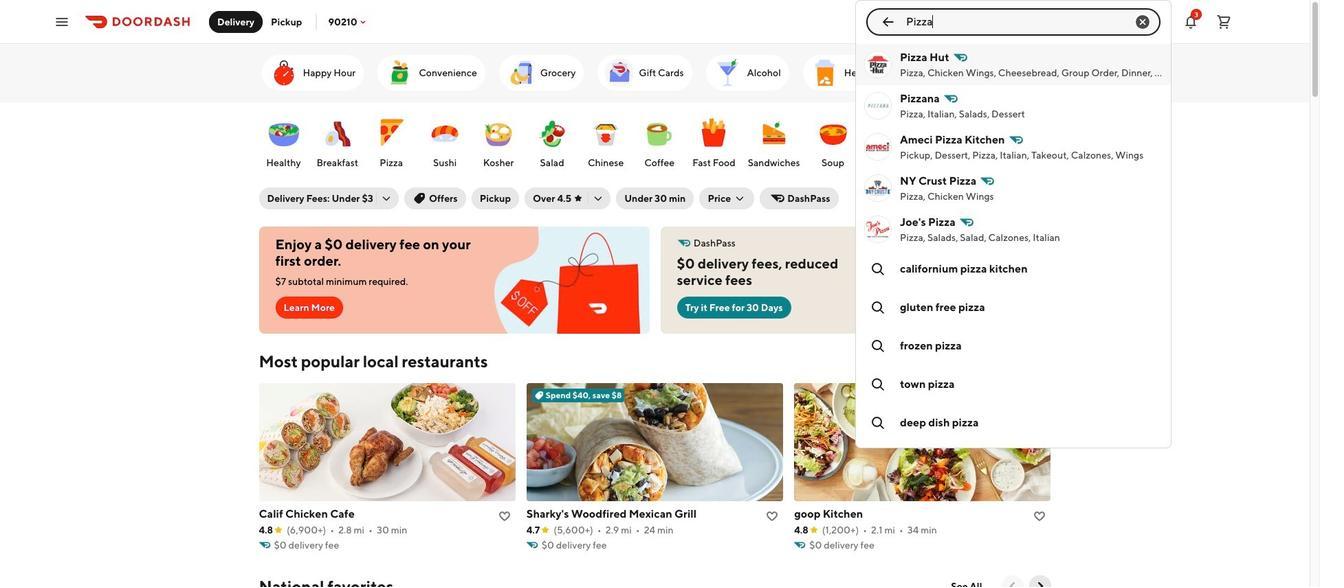 Task type: locate. For each thing, give the bounding box(es) containing it.
0 items, open order cart image
[[1216, 13, 1232, 30]]

next button of carousel image
[[1033, 580, 1047, 588]]

Store search: begin typing to search for stores available on DoorDash text field
[[906, 14, 1121, 29]]

grocery image
[[505, 56, 538, 89]]

notification bell image
[[1183, 13, 1199, 30]]

clear search input image
[[1134, 13, 1151, 30]]

convenience image
[[383, 56, 416, 89]]

health image
[[808, 56, 841, 89]]

alcohol image
[[711, 56, 744, 89]]



Task type: vqa. For each thing, say whether or not it's contained in the screenshot.
"PETS" 'Image'
yes



Task type: describe. For each thing, give the bounding box(es) containing it.
next button of carousel image
[[1044, 66, 1058, 80]]

gift cards image
[[603, 56, 636, 89]]

pets image
[[901, 56, 934, 89]]

return from search image
[[880, 13, 897, 30]]

previous button of carousel image
[[1006, 580, 1019, 588]]

open menu image
[[54, 13, 70, 30]]

retail image
[[984, 56, 1017, 89]]

happy hour image
[[267, 56, 300, 89]]



